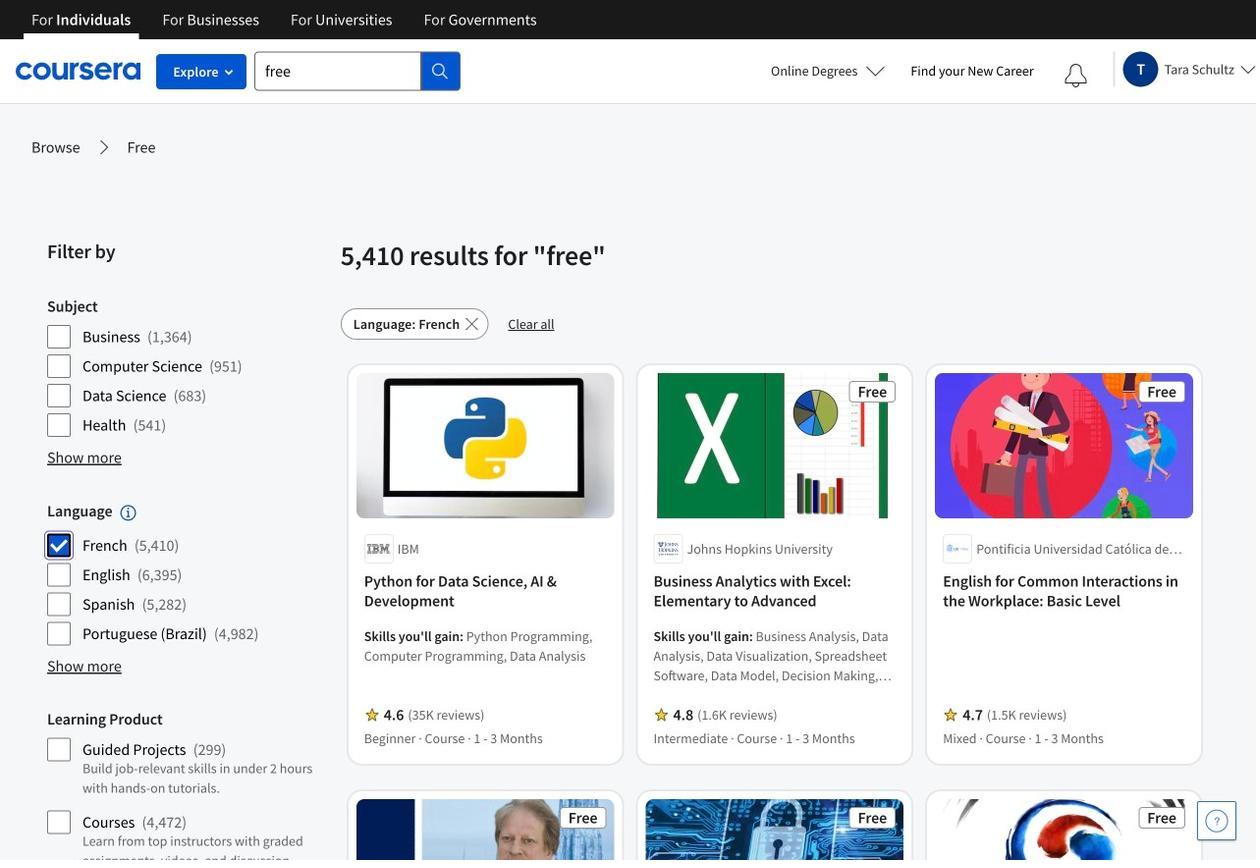Task type: describe. For each thing, give the bounding box(es) containing it.
help center image
[[1205, 809, 1229, 833]]

information about this filter group image
[[120, 505, 136, 521]]

3 group from the top
[[47, 709, 329, 860]]

What do you want to learn? text field
[[254, 52, 421, 91]]



Task type: vqa. For each thing, say whether or not it's contained in the screenshot.
has
no



Task type: locate. For each thing, give the bounding box(es) containing it.
group
[[47, 297, 329, 438], [47, 501, 329, 647], [47, 709, 329, 860]]

0 vertical spatial group
[[47, 297, 329, 438]]

2 vertical spatial group
[[47, 709, 329, 860]]

1 vertical spatial group
[[47, 501, 329, 647]]

coursera image
[[16, 55, 140, 87]]

None search field
[[254, 52, 461, 91]]

1 group from the top
[[47, 297, 329, 438]]

banner navigation
[[16, 0, 553, 39]]

2 group from the top
[[47, 501, 329, 647]]



